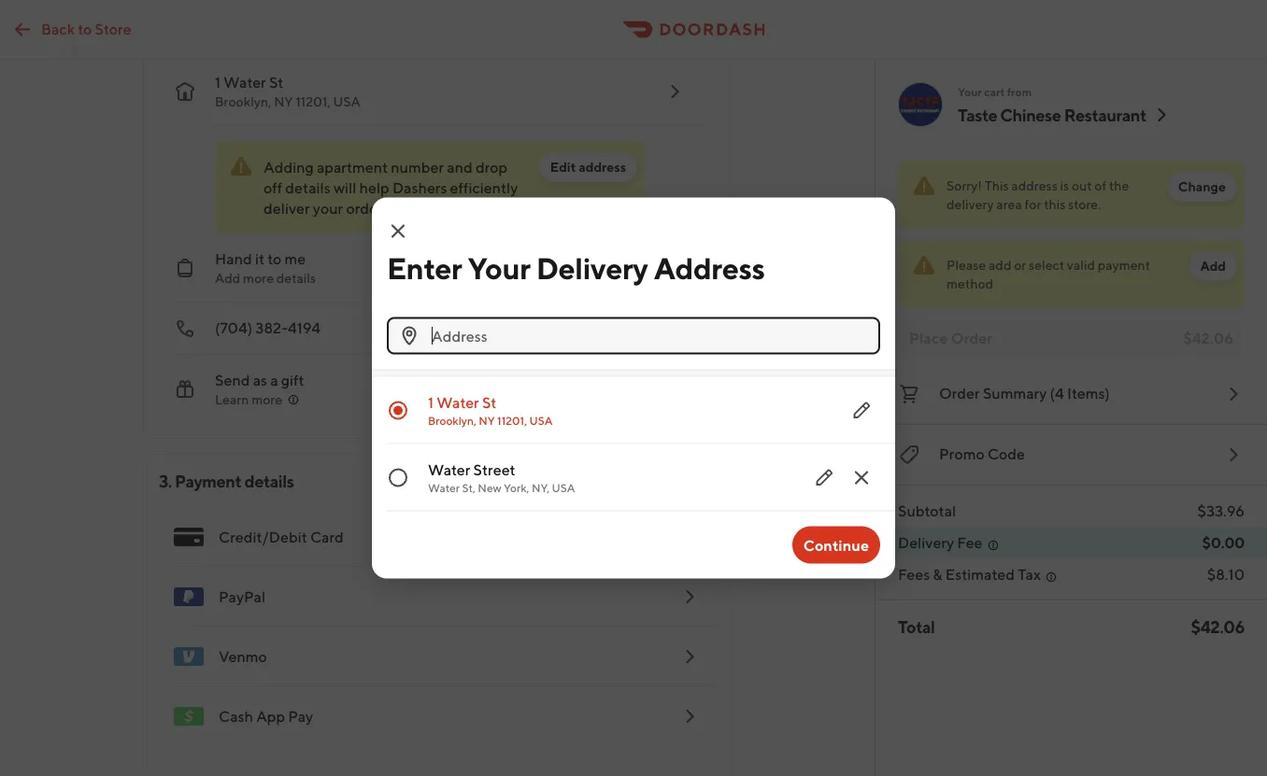 Task type: describe. For each thing, give the bounding box(es) containing it.
or
[[1015, 258, 1027, 273]]

valid
[[1067, 258, 1096, 273]]

this
[[1044, 197, 1066, 212]]

0 horizontal spatial delivery
[[536, 251, 648, 286]]

send
[[215, 372, 250, 389]]

pay
[[288, 708, 313, 726]]

street
[[474, 461, 516, 479]]

$8.10
[[1208, 566, 1245, 584]]

adding apartment number and drop off details will help dashers efficiently deliver your order. status
[[215, 141, 645, 234]]

taste chinese restaurant link
[[958, 104, 1173, 126]]

more inside hand it to me add more details
[[243, 271, 274, 286]]

dashers
[[393, 179, 447, 197]]

a
[[270, 372, 278, 389]]

st for 1 water st brooklyn,  ny 11201,  usa
[[269, 73, 284, 91]]

address inside edit address button
[[579, 159, 626, 175]]

back
[[41, 20, 75, 37]]

menu containing credit/debit card
[[159, 508, 716, 747]]

0 horizontal spatial your
[[468, 251, 531, 286]]

store.
[[1069, 197, 1102, 212]]

status containing please add or select valid payment method
[[898, 240, 1245, 309]]

1 for 1 water st brooklyn, ny 11201, usa
[[428, 394, 434, 411]]

venmo
[[219, 648, 267, 666]]

$0.00
[[1203, 534, 1245, 552]]

of
[[1095, 178, 1107, 194]]

address
[[654, 251, 765, 286]]

edit water street from saved addresses image
[[813, 467, 836, 489]]

add new payment method image for venmo
[[679, 646, 701, 668]]

Address text field
[[432, 326, 869, 346]]

new
[[478, 482, 502, 495]]

please add or select valid payment method
[[947, 258, 1151, 292]]

code
[[988, 445, 1026, 463]]

hand
[[215, 250, 252, 268]]

details for off
[[285, 179, 331, 197]]

cash
[[219, 708, 253, 726]]

0 vertical spatial order
[[951, 330, 993, 347]]

usa for 1 water st brooklyn,  ny 11201,  usa
[[333, 94, 361, 109]]

summary
[[983, 385, 1047, 402]]

will
[[334, 179, 357, 197]]

it
[[255, 250, 265, 268]]

promo
[[940, 445, 985, 463]]

order summary (4 items) button
[[898, 380, 1245, 409]]

0 vertical spatial $42.06
[[1184, 330, 1234, 347]]

edit address
[[551, 159, 626, 175]]

4194
[[288, 319, 321, 337]]

ny for 1 water st brooklyn,  ny 11201,  usa
[[274, 94, 293, 109]]

york,
[[504, 482, 530, 495]]

credit/debit
[[219, 529, 307, 546]]

payment
[[1098, 258, 1151, 273]]

382-
[[255, 319, 288, 337]]

sorry!
[[947, 178, 982, 194]]

is
[[1061, 178, 1070, 194]]

order.
[[346, 200, 385, 217]]

delivery
[[947, 197, 994, 212]]

more inside button
[[252, 392, 282, 408]]

1 water st brooklyn,  ny 11201,  usa
[[215, 73, 361, 109]]

total
[[898, 617, 935, 637]]

usa inside water street water st, new york, ny, usa
[[552, 482, 575, 495]]

edit 1 water st from saved addresses image
[[851, 400, 873, 422]]

taste chinese restaurant
[[958, 105, 1147, 125]]

details for more
[[277, 271, 316, 286]]

status containing sorry! this address is out of the delivery area for this store.
[[898, 161, 1245, 229]]

out
[[1072, 178, 1092, 194]]

place
[[910, 330, 948, 347]]

area
[[997, 197, 1023, 212]]

(704)
[[215, 319, 252, 337]]

1 horizontal spatial your
[[958, 85, 982, 98]]

sorry! this address is out of the delivery area for this store.
[[947, 178, 1130, 212]]

learn
[[215, 392, 249, 408]]

edit
[[551, 159, 576, 175]]

brooklyn, for 1 water st brooklyn, ny 11201, usa
[[428, 415, 477, 428]]

gift
[[281, 372, 304, 389]]

ny for 1 water st brooklyn, ny 11201, usa
[[479, 415, 495, 428]]

change button
[[1167, 172, 1238, 202]]

adding apartment number and drop off details will help dashers efficiently deliver your order.
[[264, 158, 518, 217]]

for
[[1025, 197, 1042, 212]]

1 for 1 water st brooklyn,  ny 11201,  usa
[[215, 73, 221, 91]]

items)
[[1068, 385, 1110, 402]]

address inside sorry! this address is out of the delivery area for this store.
[[1012, 178, 1058, 194]]

order summary (4 items)
[[940, 385, 1110, 402]]

subtotal
[[898, 502, 957, 520]]

$33.96
[[1198, 502, 1245, 520]]

from
[[1008, 85, 1032, 98]]

place order
[[910, 330, 993, 347]]

paypal
[[219, 588, 266, 606]]

credit/debit card
[[219, 529, 344, 546]]

to inside hand it to me add more details
[[268, 250, 282, 268]]

promo code
[[940, 445, 1026, 463]]

store
[[95, 20, 131, 37]]



Task type: locate. For each thing, give the bounding box(es) containing it.
add down hand
[[215, 271, 241, 286]]

0 vertical spatial status
[[898, 161, 1245, 229]]

add
[[989, 258, 1012, 273]]

change
[[1179, 179, 1227, 194]]

back to store link
[[0, 11, 143, 48]]

0 horizontal spatial st
[[269, 73, 284, 91]]

0 vertical spatial usa
[[333, 94, 361, 109]]

0 horizontal spatial 1
[[215, 73, 221, 91]]

none radio containing water street
[[372, 445, 896, 512]]

st up adding
[[269, 73, 284, 91]]

st,
[[462, 482, 476, 495]]

0 vertical spatial your
[[958, 85, 982, 98]]

your
[[958, 85, 982, 98], [468, 251, 531, 286]]

app
[[256, 708, 285, 726]]

delivery
[[536, 251, 648, 286], [898, 534, 955, 552]]

usa up ny,
[[530, 415, 553, 428]]

ny up street
[[479, 415, 495, 428]]

1 horizontal spatial ny
[[479, 415, 495, 428]]

1 vertical spatial delivery
[[898, 534, 955, 552]]

11201, up street
[[497, 415, 527, 428]]

0 horizontal spatial address
[[579, 159, 626, 175]]

0 vertical spatial ny
[[274, 94, 293, 109]]

select
[[1029, 258, 1065, 273]]

details
[[285, 179, 331, 197], [277, 271, 316, 286], [244, 471, 294, 491]]

back to store
[[41, 20, 131, 37]]

1 vertical spatial to
[[268, 250, 282, 268]]

0 horizontal spatial 11201,
[[296, 94, 331, 109]]

usa up apartment
[[333, 94, 361, 109]]

None radio
[[372, 445, 896, 512]]

11201, inside '1 water st brooklyn,  ny 11201,  usa'
[[296, 94, 331, 109]]

deliver
[[264, 200, 310, 217]]

water inside 1 water st brooklyn, ny 11201, usa
[[437, 394, 479, 411]]

learn more
[[215, 392, 282, 408]]

&
[[933, 566, 943, 584]]

0 vertical spatial more
[[243, 271, 274, 286]]

brooklyn, up adding
[[215, 94, 271, 109]]

water street water st, new york, ny, usa
[[428, 461, 575, 495]]

11201, up adding
[[296, 94, 331, 109]]

1 vertical spatial more
[[252, 392, 282, 408]]

None radio
[[372, 377, 896, 445]]

11201, inside 1 water st brooklyn, ny 11201, usa
[[497, 415, 527, 428]]

0 vertical spatial brooklyn,
[[215, 94, 271, 109]]

add new payment method image for paypal
[[679, 586, 701, 609]]

usa inside '1 water st brooklyn,  ny 11201,  usa'
[[333, 94, 361, 109]]

efficiently
[[450, 179, 518, 197]]

delivery up address text box
[[536, 251, 648, 286]]

help
[[360, 179, 390, 197]]

address up for
[[1012, 178, 1058, 194]]

show menu image
[[174, 523, 204, 552]]

details down me
[[277, 271, 316, 286]]

address
[[579, 159, 626, 175], [1012, 178, 1058, 194]]

as
[[253, 372, 267, 389]]

learn more button
[[215, 391, 301, 409]]

1 horizontal spatial 1
[[428, 394, 434, 411]]

and
[[447, 158, 473, 176]]

fees
[[898, 566, 930, 584]]

promo code button
[[898, 440, 1245, 470]]

2 vertical spatial details
[[244, 471, 294, 491]]

brooklyn, inside 1 water st brooklyn, ny 11201, usa
[[428, 415, 477, 428]]

ny inside 1 water st brooklyn, ny 11201, usa
[[479, 415, 495, 428]]

details up credit/debit
[[244, 471, 294, 491]]

the
[[1110, 178, 1130, 194]]

(704) 382-4194 button
[[159, 303, 701, 355]]

option group containing 1 water st
[[372, 377, 896, 512]]

0 vertical spatial st
[[269, 73, 284, 91]]

1 vertical spatial 11201,
[[497, 415, 527, 428]]

(4
[[1050, 385, 1065, 402]]

1 horizontal spatial st
[[482, 394, 497, 411]]

2 add new payment method image from the top
[[679, 646, 701, 668]]

menu
[[159, 508, 716, 747]]

11201, for 1 water st brooklyn, ny 11201, usa
[[497, 415, 527, 428]]

restaurant
[[1065, 105, 1147, 125]]

to right back
[[78, 20, 92, 37]]

me
[[285, 250, 306, 268]]

continue button
[[793, 527, 881, 564]]

more down as
[[252, 392, 282, 408]]

0 horizontal spatial brooklyn,
[[215, 94, 271, 109]]

brooklyn, for 1 water st brooklyn,  ny 11201,  usa
[[215, 94, 271, 109]]

1 vertical spatial brooklyn,
[[428, 415, 477, 428]]

more down it
[[243, 271, 274, 286]]

1 horizontal spatial 11201,
[[497, 415, 527, 428]]

1 vertical spatial add new payment method image
[[679, 646, 701, 668]]

1 vertical spatial your
[[468, 251, 531, 286]]

delivery down the subtotal
[[898, 534, 955, 552]]

st up street
[[482, 394, 497, 411]]

1 vertical spatial status
[[898, 240, 1245, 309]]

11201, for 1 water st brooklyn,  ny 11201,  usa
[[296, 94, 331, 109]]

1 horizontal spatial delivery
[[898, 534, 955, 552]]

order left summary
[[940, 385, 980, 402]]

st inside '1 water st brooklyn,  ny 11201,  usa'
[[269, 73, 284, 91]]

option group
[[215, 0, 701, 42], [372, 377, 896, 512]]

1 vertical spatial option group
[[372, 377, 896, 512]]

your right enter
[[468, 251, 531, 286]]

close enter your delivery address image
[[387, 220, 409, 243]]

3. payment details
[[159, 471, 294, 491]]

2 status from the top
[[898, 240, 1245, 309]]

order right place
[[951, 330, 993, 347]]

$42.06 down add button
[[1184, 330, 1234, 347]]

order inside order summary (4 items) "button"
[[940, 385, 980, 402]]

ny up adding
[[274, 94, 293, 109]]

0 vertical spatial address
[[579, 159, 626, 175]]

details inside adding apartment number and drop off details will help dashers efficiently deliver your order.
[[285, 179, 331, 197]]

ny inside '1 water st brooklyn,  ny 11201,  usa'
[[274, 94, 293, 109]]

0 vertical spatial add new payment method image
[[679, 586, 701, 609]]

1 horizontal spatial add
[[1201, 258, 1227, 274]]

add button
[[1190, 251, 1238, 281]]

details inside hand it to me add more details
[[277, 271, 316, 286]]

this
[[985, 178, 1009, 194]]

order
[[951, 330, 993, 347], [940, 385, 980, 402]]

1 vertical spatial address
[[1012, 178, 1058, 194]]

continue
[[804, 537, 869, 554]]

3. payment
[[159, 471, 241, 491]]

usa inside 1 water st brooklyn, ny 11201, usa
[[530, 415, 553, 428]]

add new payment method image
[[679, 586, 701, 609], [679, 646, 701, 668], [679, 706, 701, 728]]

0 vertical spatial 11201,
[[296, 94, 331, 109]]

0 vertical spatial delivery
[[536, 251, 648, 286]]

off
[[264, 179, 282, 197]]

usa for 1 water st brooklyn, ny 11201, usa
[[530, 415, 553, 428]]

water
[[224, 73, 266, 91], [437, 394, 479, 411], [428, 461, 471, 479], [428, 482, 460, 495]]

0 vertical spatial 1
[[215, 73, 221, 91]]

1 horizontal spatial to
[[268, 250, 282, 268]]

tax
[[1018, 566, 1041, 584]]

drop
[[476, 158, 508, 176]]

ny,
[[532, 482, 550, 495]]

fee
[[958, 534, 983, 552]]

st for 1 water st brooklyn, ny 11201, usa
[[482, 394, 497, 411]]

add inside button
[[1201, 258, 1227, 274]]

1 add new payment method image from the top
[[679, 586, 701, 609]]

0 horizontal spatial to
[[78, 20, 92, 37]]

2 vertical spatial add new payment method image
[[679, 706, 701, 728]]

please
[[947, 258, 986, 273]]

brooklyn, inside '1 water st brooklyn,  ny 11201,  usa'
[[215, 94, 271, 109]]

1 vertical spatial ny
[[479, 415, 495, 428]]

$42.06
[[1184, 330, 1234, 347], [1191, 617, 1245, 637]]

1 vertical spatial $42.06
[[1191, 617, 1245, 637]]

1 vertical spatial usa
[[530, 415, 553, 428]]

add inside hand it to me add more details
[[215, 271, 241, 286]]

1 inside '1 water st brooklyn,  ny 11201,  usa'
[[215, 73, 221, 91]]

none radio containing 1 water st
[[372, 377, 896, 445]]

add new payment method image for cash app pay
[[679, 706, 701, 728]]

status
[[898, 161, 1245, 229], [898, 240, 1245, 309]]

fees & estimated
[[898, 566, 1015, 584]]

st
[[269, 73, 284, 91], [482, 394, 497, 411]]

details down adding
[[285, 179, 331, 197]]

st inside 1 water st brooklyn, ny 11201, usa
[[482, 394, 497, 411]]

0 horizontal spatial add
[[215, 271, 241, 286]]

11201,
[[296, 94, 331, 109], [497, 415, 527, 428]]

1 water st brooklyn, ny 11201, usa
[[428, 394, 553, 428]]

3 add new payment method image from the top
[[679, 706, 701, 728]]

your cart from
[[958, 85, 1032, 98]]

address right edit in the left of the page
[[579, 159, 626, 175]]

taste
[[958, 105, 998, 125]]

remove water street from saved addresses image
[[851, 467, 873, 489]]

apartment
[[317, 158, 388, 176]]

brooklyn, up street
[[428, 415, 477, 428]]

1 vertical spatial order
[[940, 385, 980, 402]]

your
[[313, 200, 343, 217]]

0 vertical spatial option group
[[215, 0, 701, 42]]

more
[[243, 271, 274, 286], [252, 392, 282, 408]]

1 horizontal spatial brooklyn,
[[428, 415, 477, 428]]

add down 'change' button at the top right of page
[[1201, 258, 1227, 274]]

cart
[[985, 85, 1005, 98]]

1 inside 1 water st brooklyn, ny 11201, usa
[[428, 394, 434, 411]]

enter
[[387, 251, 462, 286]]

chinese
[[1001, 105, 1062, 125]]

water inside '1 water st brooklyn,  ny 11201,  usa'
[[224, 73, 266, 91]]

0 vertical spatial to
[[78, 20, 92, 37]]

adding
[[264, 158, 314, 176]]

1 vertical spatial 1
[[428, 394, 434, 411]]

$42.06 down $8.10
[[1191, 617, 1245, 637]]

1 horizontal spatial address
[[1012, 178, 1058, 194]]

1 vertical spatial st
[[482, 394, 497, 411]]

0 vertical spatial details
[[285, 179, 331, 197]]

estimated
[[946, 566, 1015, 584]]

0 horizontal spatial ny
[[274, 94, 293, 109]]

to right it
[[268, 250, 282, 268]]

card
[[310, 529, 344, 546]]

2 vertical spatial usa
[[552, 482, 575, 495]]

usa right ny,
[[552, 482, 575, 495]]

1 vertical spatial details
[[277, 271, 316, 286]]

to inside the back to store link
[[78, 20, 92, 37]]

usa
[[333, 94, 361, 109], [530, 415, 553, 428], [552, 482, 575, 495]]

your up taste
[[958, 85, 982, 98]]

1 status from the top
[[898, 161, 1245, 229]]

(704) 382-4194
[[215, 319, 321, 337]]

enter your delivery address
[[387, 251, 765, 286]]



Task type: vqa. For each thing, say whether or not it's contained in the screenshot.
change BUTTON
yes



